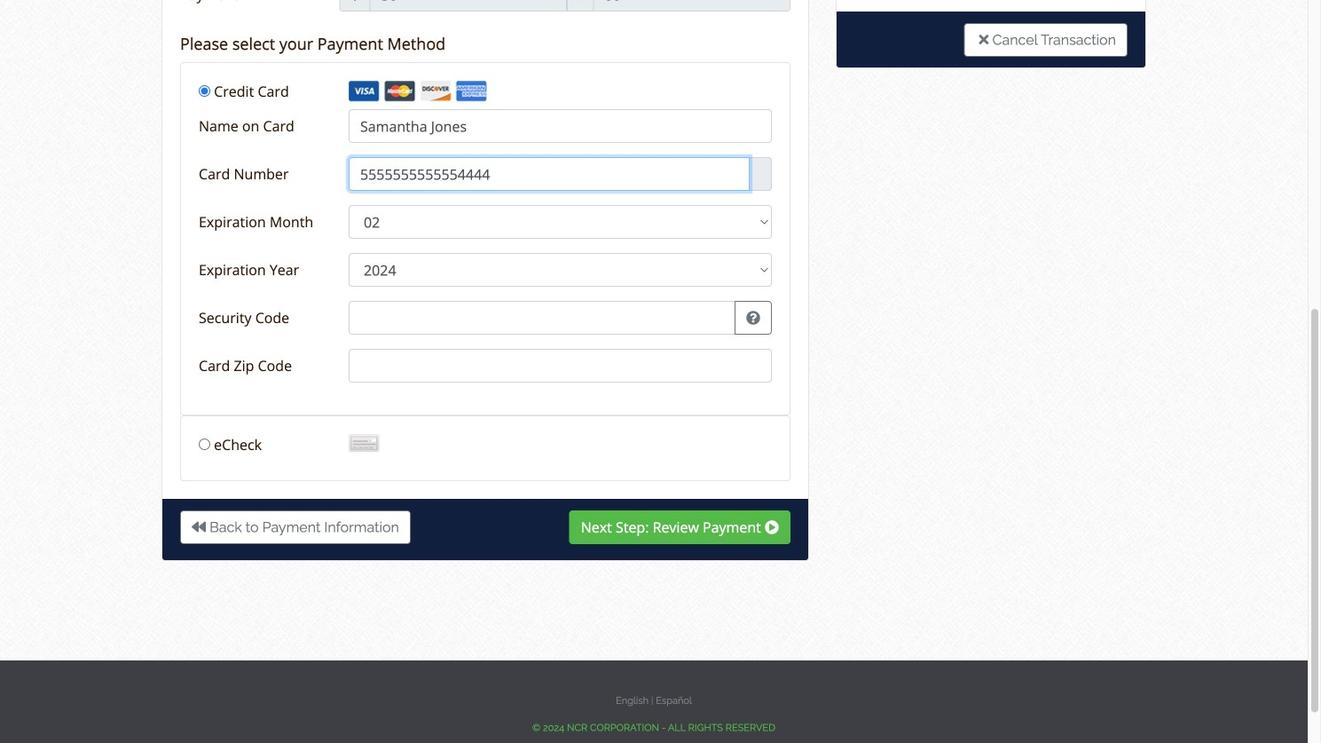 Task type: vqa. For each thing, say whether or not it's contained in the screenshot.
top shopping cart icon
no



Task type: locate. For each thing, give the bounding box(es) containing it.
remove image
[[980, 33, 989, 47]]

None text field
[[370, 0, 568, 12], [349, 109, 772, 143], [349, 157, 750, 191], [370, 0, 568, 12], [349, 109, 772, 143], [349, 157, 750, 191]]

None radio
[[199, 85, 210, 97], [199, 439, 210, 450], [199, 85, 210, 97], [199, 439, 210, 450]]

None text field
[[593, 0, 791, 12], [349, 301, 736, 335], [349, 349, 772, 383], [593, 0, 791, 12], [349, 301, 736, 335], [349, 349, 772, 383]]



Task type: describe. For each thing, give the bounding box(es) containing it.
what is a credit card security code? image
[[747, 311, 761, 325]]

play circle image
[[765, 520, 780, 535]]

backward image
[[192, 520, 206, 534]]



